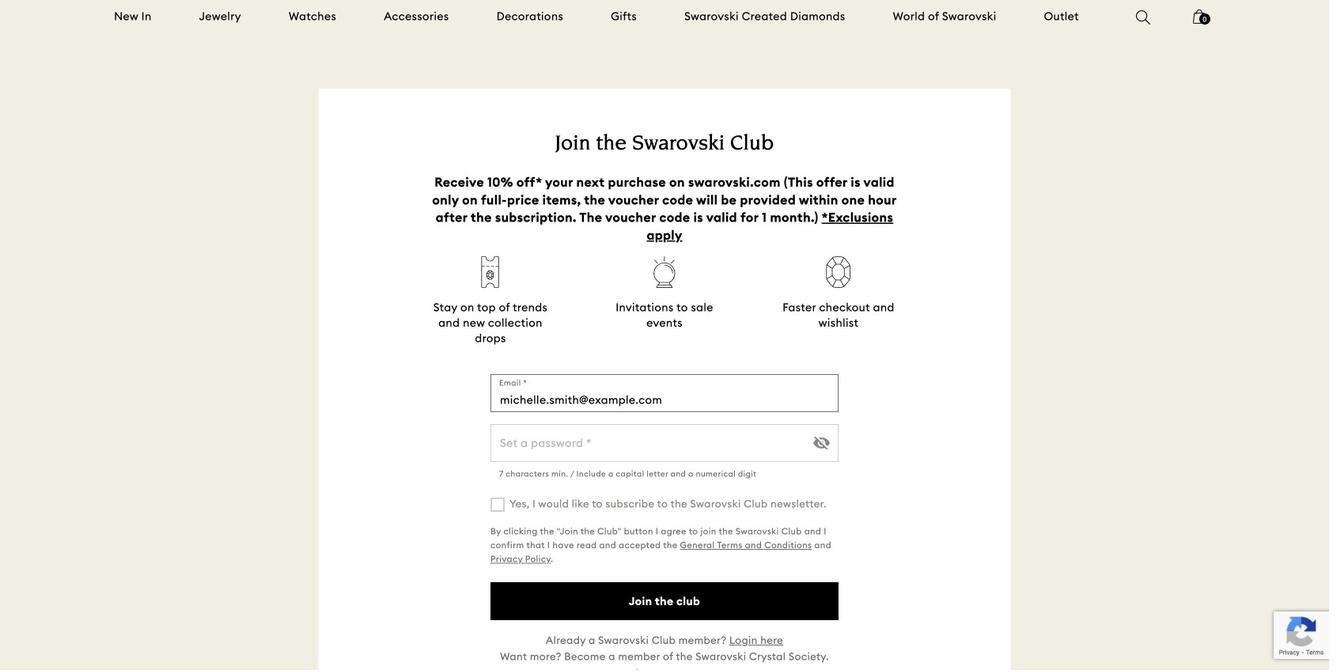 Task type: locate. For each thing, give the bounding box(es) containing it.
None checkbox
[[491, 498, 505, 512]]

Set a password * password field
[[491, 424, 839, 462]]

search image image
[[1136, 10, 1151, 25]]

cart-mobile image image
[[1193, 9, 1206, 24]]

benefit vip image
[[818, 256, 860, 288]]

Email * email field
[[491, 374, 839, 412]]



Task type: vqa. For each thing, say whether or not it's contained in the screenshot.
email * email field
yes



Task type: describe. For each thing, give the bounding box(es) containing it.
benefit collection image
[[649, 256, 681, 288]]

benefit pre-sale image
[[474, 256, 507, 288]]



